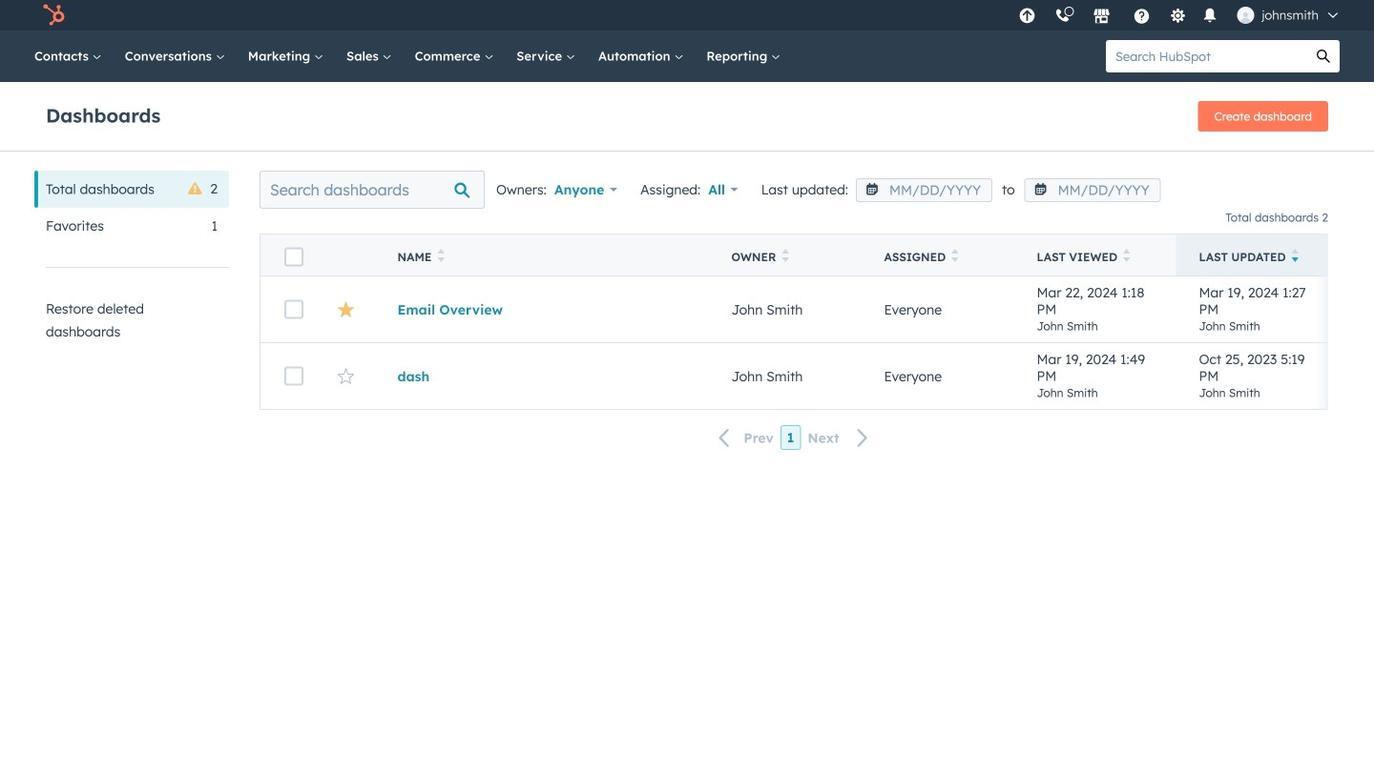 Task type: locate. For each thing, give the bounding box(es) containing it.
0 horizontal spatial mm/dd/yyyy text field
[[856, 178, 993, 202]]

4 press to sort. image from the left
[[1123, 249, 1131, 262]]

menu
[[1009, 0, 1351, 31]]

2 press to sort. element from the left
[[782, 249, 789, 265]]

MM/DD/YYYY text field
[[856, 178, 993, 202], [1025, 178, 1161, 202]]

1 press to sort. element from the left
[[437, 249, 445, 265]]

1 horizontal spatial mm/dd/yyyy text field
[[1025, 178, 1161, 202]]

banner
[[46, 95, 1329, 132]]

press to sort. element
[[437, 249, 445, 265], [782, 249, 789, 265], [952, 249, 959, 265], [1123, 249, 1131, 265]]

press to sort. image
[[437, 249, 445, 262], [782, 249, 789, 262], [952, 249, 959, 262], [1123, 249, 1131, 262]]

2 mm/dd/yyyy text field from the left
[[1025, 178, 1161, 202]]



Task type: describe. For each thing, give the bounding box(es) containing it.
descending sort. press to sort ascending. element
[[1292, 249, 1299, 265]]

pagination navigation
[[260, 426, 1329, 451]]

marketplaces image
[[1093, 9, 1110, 26]]

1 mm/dd/yyyy text field from the left
[[856, 178, 993, 202]]

descending sort. press to sort ascending. image
[[1292, 249, 1299, 262]]

1 press to sort. image from the left
[[437, 249, 445, 262]]

3 press to sort. element from the left
[[952, 249, 959, 265]]

3 press to sort. image from the left
[[952, 249, 959, 262]]

Search HubSpot search field
[[1106, 40, 1308, 73]]

4 press to sort. element from the left
[[1123, 249, 1131, 265]]

john smith image
[[1237, 7, 1254, 24]]

2 press to sort. image from the left
[[782, 249, 789, 262]]

Search dashboards search field
[[260, 171, 485, 209]]



Task type: vqa. For each thing, say whether or not it's contained in the screenshot.
1st Press to sort. element's Press to sort. icon
no



